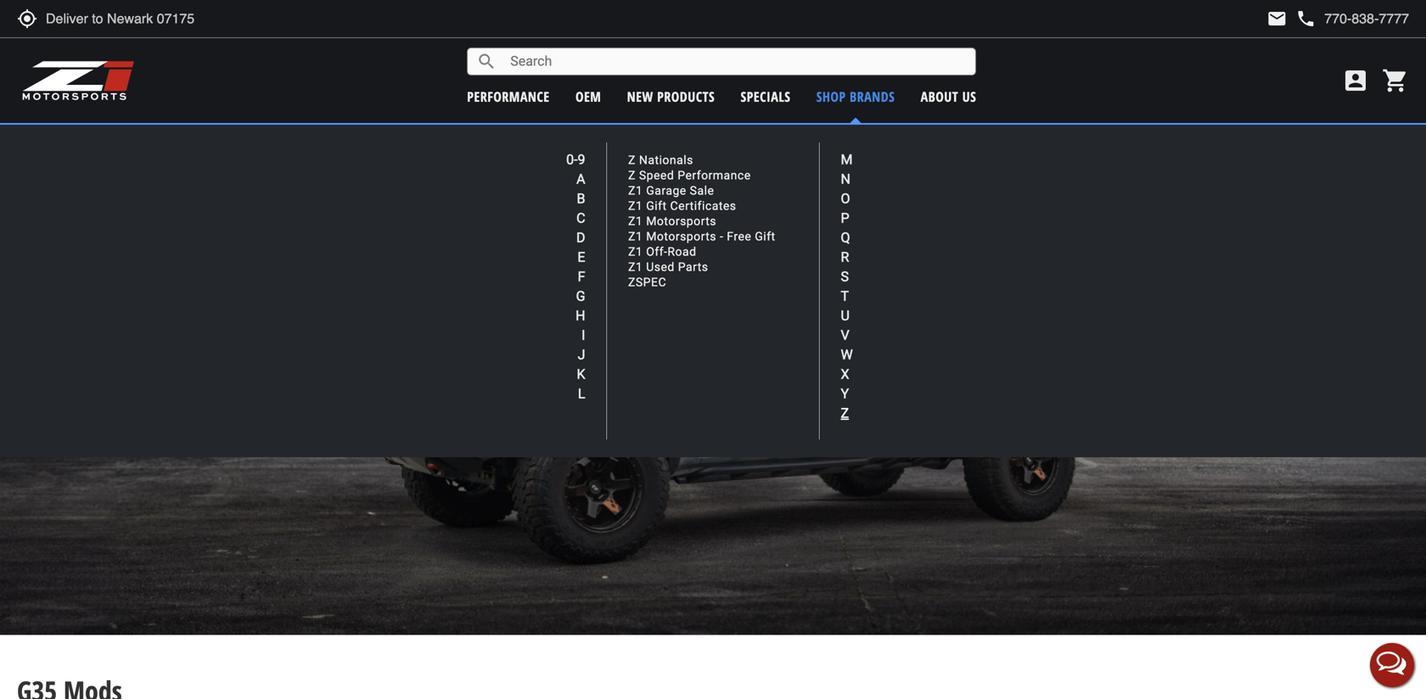 Task type: describe. For each thing, give the bounding box(es) containing it.
z1 motorsports logo image
[[21, 59, 135, 102]]

shop brands
[[817, 87, 895, 106]]

zspec link
[[628, 275, 667, 289]]

z speed performance link
[[628, 168, 751, 182]]

6 z1 from the top
[[628, 260, 643, 274]]

(change model)
[[784, 132, 860, 149]]

about us link
[[921, 87, 977, 106]]

2 motorsports from the top
[[646, 230, 717, 244]]

oem link
[[576, 87, 601, 106]]

4 z1 from the top
[[628, 230, 643, 244]]

off-
[[646, 245, 668, 259]]

z nationals link
[[628, 153, 694, 167]]

parts
[[678, 260, 709, 274]]

0 vertical spatial gift
[[646, 199, 667, 213]]

mail link
[[1267, 8, 1288, 29]]

i
[[582, 327, 585, 343]]

account_box link
[[1338, 67, 1374, 94]]

u
[[841, 308, 850, 324]]

performance
[[467, 87, 550, 106]]

specials link
[[741, 87, 791, 106]]

speed
[[639, 168, 674, 182]]

h
[[576, 308, 585, 324]]

1 horizontal spatial gift
[[755, 230, 776, 244]]

new products link
[[627, 87, 715, 106]]

z nationals z speed performance z1 garage sale z1 gift certificates z1 motorsports z1 motorsports - free gift z1 off-road z1 used parts zspec
[[628, 153, 776, 289]]

p
[[841, 210, 850, 226]]

5 z1 from the top
[[628, 245, 643, 259]]

free
[[727, 230, 752, 244]]

road
[[668, 245, 697, 259]]

9
[[578, 152, 585, 168]]

shop
[[817, 87, 846, 106]]

shop brands link
[[817, 87, 895, 106]]

z inside 'm n o p q r s t u v w x y z'
[[841, 405, 849, 422]]

'tis the season spread some cheer with our massive selection of z1 products image
[[0, 0, 1427, 118]]

0-9 a b c d e f g h i j k l
[[566, 152, 585, 402]]

y
[[841, 386, 849, 402]]

d
[[577, 230, 585, 246]]

specials
[[741, 87, 791, 106]]

j
[[578, 347, 585, 363]]

t
[[841, 288, 849, 304]]

z1 used parts link
[[628, 260, 709, 274]]

1 vertical spatial z
[[628, 168, 636, 182]]

-
[[720, 230, 724, 244]]

phone link
[[1296, 8, 1410, 29]]

e
[[578, 249, 585, 265]]

z1 gift certificates link
[[628, 199, 737, 213]]

account_box
[[1342, 67, 1370, 94]]



Task type: vqa. For each thing, say whether or not it's contained in the screenshot.
Win This Truck Shop Now To Get Automatically Entered image
yes



Task type: locate. For each thing, give the bounding box(es) containing it.
(change
[[784, 132, 823, 149]]

o
[[841, 191, 850, 207]]

gift down garage
[[646, 199, 667, 213]]

motorsports down z1 gift certificates link
[[646, 214, 717, 228]]

s
[[841, 269, 849, 285]]

us
[[963, 87, 977, 106]]

k
[[577, 366, 585, 383]]

shopping_cart
[[1382, 67, 1410, 94]]

c
[[577, 210, 585, 226]]

z1
[[628, 184, 643, 198], [628, 199, 643, 213], [628, 214, 643, 228], [628, 230, 643, 244], [628, 245, 643, 259], [628, 260, 643, 274]]

q
[[841, 230, 850, 246]]

g
[[576, 288, 585, 304]]

z left speed
[[628, 168, 636, 182]]

0 vertical spatial motorsports
[[646, 214, 717, 228]]

z1 motorsports - free gift link
[[628, 230, 776, 244]]

phone
[[1296, 8, 1316, 29]]

(change model) link
[[784, 132, 860, 149]]

n
[[841, 171, 851, 187]]

motorsports
[[646, 214, 717, 228], [646, 230, 717, 244]]

mail
[[1267, 8, 1288, 29]]

0-
[[566, 152, 578, 168]]

motorsports up road
[[646, 230, 717, 244]]

nationals
[[639, 153, 694, 167]]

r
[[841, 249, 849, 265]]

z1 motorsports link
[[628, 214, 717, 228]]

b
[[577, 191, 585, 207]]

performance
[[678, 168, 751, 182]]

2 vertical spatial z
[[841, 405, 849, 422]]

gift
[[646, 199, 667, 213], [755, 230, 776, 244]]

m
[[841, 152, 853, 168]]

2 z1 from the top
[[628, 199, 643, 213]]

performance link
[[467, 87, 550, 106]]

v
[[841, 327, 850, 343]]

win this truck shop now to get automatically entered image
[[0, 146, 1427, 636]]

w
[[841, 347, 853, 363]]

products
[[657, 87, 715, 106]]

model)
[[826, 132, 860, 149]]

sale
[[690, 184, 714, 198]]

shopping_cart link
[[1378, 67, 1410, 94]]

zspec
[[628, 275, 667, 289]]

0 horizontal spatial gift
[[646, 199, 667, 213]]

z1 garage sale link
[[628, 184, 714, 198]]

garage
[[646, 184, 687, 198]]

x
[[841, 366, 850, 383]]

f
[[578, 269, 585, 285]]

m n o p q r s t u v w x y z
[[841, 152, 853, 422]]

1 vertical spatial motorsports
[[646, 230, 717, 244]]

about us
[[921, 87, 977, 106]]

z
[[628, 153, 636, 167], [628, 168, 636, 182], [841, 405, 849, 422]]

l
[[578, 386, 585, 402]]

mail phone
[[1267, 8, 1316, 29]]

a
[[577, 171, 585, 187]]

1 z1 from the top
[[628, 184, 643, 198]]

gift right free
[[755, 230, 776, 244]]

z1 off-road link
[[628, 245, 697, 259]]

oem
[[576, 87, 601, 106]]

0 vertical spatial z
[[628, 153, 636, 167]]

1 motorsports from the top
[[646, 214, 717, 228]]

1 vertical spatial gift
[[755, 230, 776, 244]]

3 z1 from the top
[[628, 214, 643, 228]]

search
[[477, 51, 497, 72]]

new
[[627, 87, 654, 106]]

z left nationals
[[628, 153, 636, 167]]

brands
[[850, 87, 895, 106]]

Search search field
[[497, 48, 976, 75]]

z down the y
[[841, 405, 849, 422]]

new products
[[627, 87, 715, 106]]

certificates
[[670, 199, 737, 213]]

about
[[921, 87, 959, 106]]

used
[[646, 260, 675, 274]]

my_location
[[17, 8, 37, 29]]



